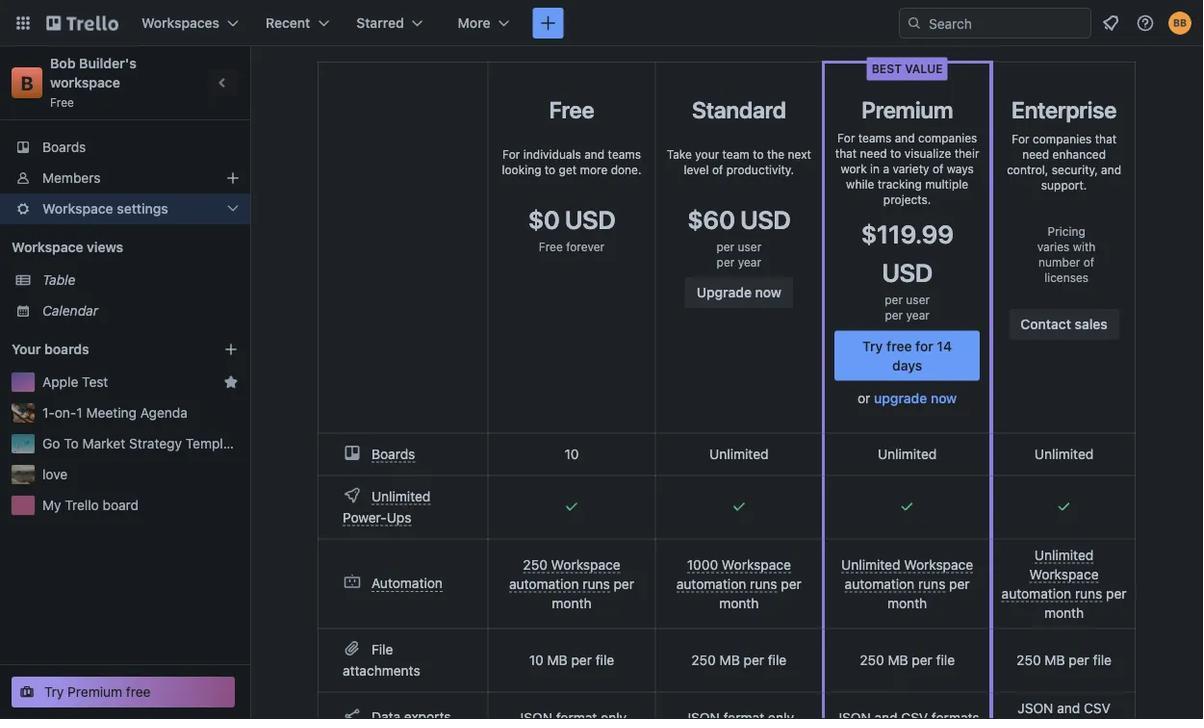 Task type: vqa. For each thing, say whether or not it's contained in the screenshot.
thieves within BOARD NAME Text Field
no



Task type: locate. For each thing, give the bounding box(es) containing it.
agenda
[[140, 405, 188, 421]]

1 horizontal spatial per month
[[719, 576, 802, 611]]

for individuals and teams looking to get more done.
[[502, 147, 642, 176]]

workspaces
[[142, 15, 220, 31]]

1 horizontal spatial 250 mb per file
[[860, 652, 955, 668]]

1 horizontal spatial need
[[1023, 147, 1050, 161]]

usd inside $0 usd free forever
[[565, 205, 616, 234]]

table
[[42, 272, 76, 288]]

2 horizontal spatial for
[[1012, 132, 1030, 145]]

0 horizontal spatial per month
[[552, 576, 635, 611]]

1 horizontal spatial free
[[887, 338, 912, 354]]

and inside premium for teams and companies that need to visualize their work in a variety of ways while tracking multiple projects.
[[895, 131, 915, 145]]

boards up members
[[42, 139, 86, 155]]

and
[[895, 131, 915, 145], [585, 147, 605, 161], [1102, 163, 1122, 176], [1057, 700, 1081, 716]]

premium
[[862, 96, 953, 123], [68, 684, 122, 700]]

3 250 mb per file from the left
[[1017, 652, 1112, 668]]

2 250 mb per file from the left
[[860, 652, 955, 668]]

year inside $119.99 usd per user per year
[[907, 309, 930, 322]]

0 horizontal spatial to
[[545, 163, 556, 176]]

2 horizontal spatial usd
[[882, 258, 933, 287]]

boards up unlimited power-ups
[[372, 446, 415, 462]]

now right upgrade at the bottom right of the page
[[931, 390, 957, 406]]

free
[[887, 338, 912, 354], [126, 684, 151, 700]]

try premium free button
[[12, 677, 235, 708]]

teams up the in
[[859, 131, 892, 145]]

to up variety
[[891, 147, 902, 160]]

0 horizontal spatial need
[[860, 147, 887, 160]]

free
[[50, 95, 74, 109], [549, 96, 595, 123], [539, 240, 563, 253]]

with
[[1073, 240, 1096, 253]]

1 horizontal spatial to
[[753, 147, 764, 161]]

projects.
[[884, 193, 932, 207]]

open information menu image
[[1136, 13, 1155, 33]]

per month
[[552, 576, 635, 611], [719, 576, 802, 611], [888, 576, 970, 611]]

3 per month from the left
[[888, 576, 970, 611]]

boards
[[42, 139, 86, 155], [372, 446, 415, 462]]

0 horizontal spatial user
[[738, 240, 762, 253]]

0 vertical spatial free
[[887, 338, 912, 354]]

0 horizontal spatial teams
[[608, 147, 641, 161]]

pricing varies with number of licenses
[[1038, 224, 1096, 284]]

multiple
[[925, 178, 969, 191]]

and inside json and csv
[[1057, 700, 1081, 716]]

to up productivity.
[[753, 147, 764, 161]]

try inside try free for 14 days
[[863, 338, 883, 354]]

0 horizontal spatial companies
[[919, 131, 978, 145]]

now inside button
[[756, 285, 782, 300]]

1 per month from the left
[[552, 576, 635, 611]]

of down with
[[1084, 255, 1095, 269]]

that up enhanced
[[1095, 132, 1117, 145]]

premium inside premium for teams and companies that need to visualize their work in a variety of ways while tracking multiple projects.
[[862, 96, 953, 123]]

free inside $0 usd free forever
[[539, 240, 563, 253]]

usd inside $119.99 usd per user per year
[[882, 258, 933, 287]]

a
[[883, 162, 890, 176]]

1 vertical spatial teams
[[608, 147, 641, 161]]

your
[[695, 147, 719, 161]]

1 horizontal spatial for
[[838, 131, 855, 145]]

user inside "$60 usd per user per year"
[[738, 240, 762, 253]]

1000
[[687, 557, 718, 572]]

usd up forever
[[565, 205, 616, 234]]

get
[[559, 163, 577, 176]]

0 vertical spatial premium
[[862, 96, 953, 123]]

companies
[[919, 131, 978, 145], [1033, 132, 1092, 145]]

unlimited power-ups
[[343, 488, 431, 525]]

0 horizontal spatial year
[[738, 255, 762, 269]]

go to market strategy template
[[42, 436, 243, 452]]

ways
[[947, 162, 974, 176]]

and up visualize
[[895, 131, 915, 145]]

3 mb from the left
[[888, 652, 909, 668]]

for inside for individuals and teams looking to get more done.
[[503, 147, 520, 161]]

0 vertical spatial 10
[[565, 446, 579, 462]]

need inside enterprise for companies that need enhanced control, security, and support.
[[1023, 147, 1050, 161]]

boards link
[[0, 132, 250, 163]]

2 per month from the left
[[719, 576, 802, 611]]

0 notifications image
[[1100, 12, 1123, 35]]

of
[[933, 162, 944, 176], [712, 163, 723, 176], [1084, 255, 1095, 269]]

individuals
[[524, 147, 581, 161]]

contact sales link
[[1010, 309, 1120, 340]]

more
[[458, 15, 491, 31]]

file
[[596, 652, 615, 668], [768, 652, 787, 668], [937, 652, 955, 668], [1093, 652, 1112, 668]]

1 250 mb per file from the left
[[692, 652, 787, 668]]

contact sales
[[1021, 316, 1108, 332]]

try
[[863, 338, 883, 354], [44, 684, 64, 700]]

licenses
[[1045, 271, 1089, 284]]

usd for $60
[[741, 205, 791, 234]]

search image
[[907, 15, 922, 31]]

1 horizontal spatial now
[[931, 390, 957, 406]]

0 horizontal spatial try
[[44, 684, 64, 700]]

0 vertical spatial try
[[863, 338, 883, 354]]

user inside $119.99 usd per user per year
[[906, 293, 930, 307]]

1 horizontal spatial 10
[[565, 446, 579, 462]]

workspace inside 1000 workspace automation runs
[[722, 557, 791, 572]]

month for unlimited
[[888, 595, 927, 611]]

of down your
[[712, 163, 723, 176]]

1 horizontal spatial try
[[863, 338, 883, 354]]

and inside enterprise for companies that need enhanced control, security, and support.
[[1102, 163, 1122, 176]]

2 horizontal spatial of
[[1084, 255, 1095, 269]]

for
[[838, 131, 855, 145], [1012, 132, 1030, 145], [503, 147, 520, 161]]

upgrade now
[[697, 285, 782, 300]]

automation inside 250 workspace automation runs
[[509, 576, 579, 592]]

2 horizontal spatial 250 mb per file
[[1017, 652, 1112, 668]]

250 inside 250 workspace automation runs
[[523, 557, 548, 572]]

2 horizontal spatial to
[[891, 147, 902, 160]]

year inside "$60 usd per user per year"
[[738, 255, 762, 269]]

ups
[[387, 509, 412, 525]]

1000 workspace automation runs
[[677, 557, 791, 592]]

for up control,
[[1012, 132, 1030, 145]]

per month for 250 workspace automation runs
[[552, 576, 635, 611]]

recent
[[266, 15, 310, 31]]

need up the in
[[860, 147, 887, 160]]

done.
[[611, 163, 642, 176]]

need up control,
[[1023, 147, 1050, 161]]

year up the upgrade now
[[738, 255, 762, 269]]

tracking
[[878, 178, 922, 191]]

love link
[[42, 465, 239, 484]]

0 horizontal spatial of
[[712, 163, 723, 176]]

1 vertical spatial premium
[[68, 684, 122, 700]]

1-on-1 meeting agenda link
[[42, 403, 239, 423]]

0 horizontal spatial now
[[756, 285, 782, 300]]

user for $60
[[738, 240, 762, 253]]

try free for 14 days button
[[835, 331, 980, 381]]

market
[[82, 436, 125, 452]]

contact
[[1021, 316, 1072, 332]]

views
[[87, 239, 123, 255]]

1 file from the left
[[596, 652, 615, 668]]

enterprise for companies that need enhanced control, security, and support.
[[1007, 96, 1122, 192]]

3 month from the left
[[888, 595, 927, 611]]

companies up 'their'
[[919, 131, 978, 145]]

now
[[756, 285, 782, 300], [931, 390, 957, 406]]

250
[[523, 557, 548, 572], [692, 652, 716, 668], [860, 652, 885, 668], [1017, 652, 1042, 668]]

0 vertical spatial year
[[738, 255, 762, 269]]

that up work
[[836, 147, 857, 160]]

workspace navigation collapse icon image
[[210, 69, 237, 96]]

create board or workspace image
[[539, 13, 558, 33]]

0 horizontal spatial premium
[[68, 684, 122, 700]]

0 horizontal spatial that
[[836, 147, 857, 160]]

0 vertical spatial teams
[[859, 131, 892, 145]]

0 horizontal spatial 250 mb per file
[[692, 652, 787, 668]]

boards
[[44, 341, 89, 357]]

0 vertical spatial now
[[756, 285, 782, 300]]

14
[[937, 338, 952, 354]]

next
[[788, 147, 812, 161]]

1 horizontal spatial that
[[1095, 132, 1117, 145]]

0 vertical spatial boards
[[42, 139, 86, 155]]

teams up done.
[[608, 147, 641, 161]]

try for try premium free
[[44, 684, 64, 700]]

1 horizontal spatial month
[[719, 595, 759, 611]]

1 vertical spatial 10
[[529, 652, 544, 668]]

security,
[[1052, 163, 1098, 176]]

1 horizontal spatial companies
[[1033, 132, 1092, 145]]

automation
[[509, 576, 579, 592], [677, 576, 747, 592], [845, 576, 915, 592], [1002, 585, 1072, 601]]

1 horizontal spatial user
[[906, 293, 930, 307]]

free down $0
[[539, 240, 563, 253]]

for up work
[[838, 131, 855, 145]]

and left csv
[[1057, 700, 1081, 716]]

0 vertical spatial user
[[738, 240, 762, 253]]

1 horizontal spatial unlimited workspace automation runs
[[1002, 547, 1103, 601]]

for inside premium for teams and companies that need to visualize their work in a variety of ways while tracking multiple projects.
[[838, 131, 855, 145]]

2 horizontal spatial per month
[[888, 576, 970, 611]]

starred button
[[345, 8, 435, 39]]

free down workspace
[[50, 95, 74, 109]]

1 vertical spatial now
[[931, 390, 957, 406]]

usd down productivity.
[[741, 205, 791, 234]]

board
[[103, 497, 139, 513]]

$0
[[528, 205, 560, 234]]

of inside premium for teams and companies that need to visualize their work in a variety of ways while tracking multiple projects.
[[933, 162, 944, 176]]

go to market strategy template link
[[42, 434, 243, 454]]

automation inside 1000 workspace automation runs
[[677, 576, 747, 592]]

starred
[[357, 15, 404, 31]]

to
[[891, 147, 902, 160], [753, 147, 764, 161], [545, 163, 556, 176]]

variety
[[893, 162, 930, 176]]

0 horizontal spatial month
[[552, 595, 592, 611]]

companies up enhanced
[[1033, 132, 1092, 145]]

1 horizontal spatial year
[[907, 309, 930, 322]]

forever
[[566, 240, 605, 253]]

while
[[846, 178, 875, 191]]

usd inside "$60 usd per user per year"
[[741, 205, 791, 234]]

user up for
[[906, 293, 930, 307]]

workspace
[[50, 75, 120, 91]]

for up looking
[[503, 147, 520, 161]]

for inside enterprise for companies that need enhanced control, security, and support.
[[1012, 132, 1030, 145]]

0 horizontal spatial for
[[503, 147, 520, 161]]

for for enterprise
[[1012, 132, 1030, 145]]

1 vertical spatial user
[[906, 293, 930, 307]]

teams inside premium for teams and companies that need to visualize their work in a variety of ways while tracking multiple projects.
[[859, 131, 892, 145]]

1 vertical spatial try
[[44, 684, 64, 700]]

1 month from the left
[[552, 595, 592, 611]]

0 horizontal spatial usd
[[565, 205, 616, 234]]

0 horizontal spatial 10
[[529, 652, 544, 668]]

power-
[[343, 509, 387, 525]]

json
[[1018, 700, 1054, 716]]

1 vertical spatial that
[[836, 147, 857, 160]]

of inside take your team to the next level of productivity.
[[712, 163, 723, 176]]

starred icon image
[[223, 375, 239, 390]]

premium inside 'try premium free' button
[[68, 684, 122, 700]]

apple test
[[42, 374, 108, 390]]

1 mb from the left
[[547, 652, 568, 668]]

to down individuals on the left top
[[545, 163, 556, 176]]

1 vertical spatial year
[[907, 309, 930, 322]]

1 horizontal spatial boards
[[372, 446, 415, 462]]

1 vertical spatial free
[[126, 684, 151, 700]]

1 horizontal spatial usd
[[741, 205, 791, 234]]

0 vertical spatial that
[[1095, 132, 1117, 145]]

250 mb per file
[[692, 652, 787, 668], [860, 652, 955, 668], [1017, 652, 1112, 668]]

runs inside 1000 workspace automation runs
[[750, 576, 778, 592]]

1
[[76, 405, 83, 421]]

2 file from the left
[[768, 652, 787, 668]]

usd down $119.99 on the right top of page
[[882, 258, 933, 287]]

now right upgrade
[[756, 285, 782, 300]]

and inside for individuals and teams looking to get more done.
[[585, 147, 605, 161]]

1 horizontal spatial teams
[[859, 131, 892, 145]]

unlimited workspace automation runs
[[1002, 547, 1103, 601], [842, 557, 974, 592]]

2 horizontal spatial month
[[888, 595, 927, 611]]

of up multiple
[[933, 162, 944, 176]]

month for 250
[[552, 595, 592, 611]]

1 horizontal spatial of
[[933, 162, 944, 176]]

mb
[[547, 652, 568, 668], [720, 652, 740, 668], [888, 652, 909, 668], [1045, 652, 1066, 668]]

1 horizontal spatial premium
[[862, 96, 953, 123]]

love
[[42, 467, 68, 482]]

workspace inside 250 workspace automation runs
[[551, 557, 621, 572]]

the
[[767, 147, 785, 161]]

2 month from the left
[[719, 595, 759, 611]]

runs
[[583, 576, 610, 592], [750, 576, 778, 592], [919, 576, 946, 592], [1076, 585, 1103, 601]]

user up the upgrade now
[[738, 240, 762, 253]]

upgrade now button
[[685, 277, 793, 308]]

for for premium
[[838, 131, 855, 145]]

to inside for individuals and teams looking to get more done.
[[545, 163, 556, 176]]

and up more
[[585, 147, 605, 161]]

and down enhanced
[[1102, 163, 1122, 176]]

year up for
[[907, 309, 930, 322]]

4 mb from the left
[[1045, 652, 1066, 668]]



Task type: describe. For each thing, give the bounding box(es) containing it.
1-
[[42, 405, 55, 421]]

need inside premium for teams and companies that need to visualize their work in a variety of ways while tracking multiple projects.
[[860, 147, 887, 160]]

3 file from the left
[[937, 652, 955, 668]]

per month for unlimited workspace automation runs
[[888, 576, 970, 611]]

bob builder (bobbuilder40) image
[[1169, 12, 1192, 35]]

10 for 10 mb per file
[[529, 652, 544, 668]]

workspaces button
[[130, 8, 250, 39]]

primary element
[[0, 0, 1204, 46]]

back to home image
[[46, 8, 118, 39]]

10 for 10
[[565, 446, 579, 462]]

your boards with 5 items element
[[12, 338, 195, 361]]

work
[[841, 162, 867, 176]]

number
[[1039, 255, 1081, 269]]

productivity.
[[727, 163, 794, 176]]

premium for teams and companies that need to visualize their work in a variety of ways while tracking multiple projects.
[[836, 96, 980, 207]]

calendar link
[[42, 301, 239, 321]]

my trello board
[[42, 497, 139, 513]]

unlimited inside unlimited power-ups
[[372, 488, 431, 504]]

support.
[[1042, 178, 1088, 192]]

runs inside 250 workspace automation runs
[[583, 576, 610, 592]]

b link
[[12, 67, 42, 98]]

per month for 1000 workspace automation runs
[[719, 576, 802, 611]]

go
[[42, 436, 60, 452]]

level
[[684, 163, 709, 176]]

table link
[[42, 271, 239, 290]]

of inside the pricing varies with number of licenses
[[1084, 255, 1095, 269]]

year for $119.99
[[907, 309, 930, 322]]

csv
[[1084, 700, 1111, 716]]

bob
[[50, 55, 76, 71]]

0 horizontal spatial unlimited workspace automation runs
[[842, 557, 974, 592]]

250 workspace automation runs
[[509, 557, 621, 592]]

free inside bob builder's workspace free
[[50, 95, 74, 109]]

json and csv
[[1018, 700, 1111, 719]]

usd for $119.99
[[882, 258, 933, 287]]

on-
[[55, 405, 76, 421]]

usd for $0
[[565, 205, 616, 234]]

workspace settings button
[[0, 194, 250, 224]]

year for $60
[[738, 255, 762, 269]]

looking
[[502, 163, 542, 176]]

upgrade
[[874, 390, 928, 406]]

user for $119.99
[[906, 293, 930, 307]]

template
[[186, 436, 243, 452]]

1 vertical spatial boards
[[372, 446, 415, 462]]

calendar
[[42, 303, 98, 319]]

attachments
[[343, 662, 420, 678]]

team
[[723, 147, 750, 161]]

upgrade
[[697, 285, 752, 300]]

that inside enterprise for companies that need enhanced control, security, and support.
[[1095, 132, 1117, 145]]

my trello board link
[[42, 496, 239, 515]]

teams inside for individuals and teams looking to get more done.
[[608, 147, 641, 161]]

meeting
[[86, 405, 137, 421]]

try for try free for 14 days
[[863, 338, 883, 354]]

workspace settings
[[42, 201, 168, 217]]

0 horizontal spatial boards
[[42, 139, 86, 155]]

members
[[42, 170, 101, 186]]

workspace views
[[12, 239, 123, 255]]

more button
[[446, 8, 521, 39]]

members link
[[0, 163, 250, 194]]

workspace inside popup button
[[42, 201, 113, 217]]

days
[[893, 357, 923, 373]]

more
[[580, 163, 608, 176]]

try premium free
[[44, 684, 151, 700]]

4 file from the left
[[1093, 652, 1112, 668]]

that inside premium for teams and companies that need to visualize their work in a variety of ways while tracking multiple projects.
[[836, 147, 857, 160]]

free inside try free for 14 days
[[887, 338, 912, 354]]

bob builder's workspace link
[[50, 55, 140, 91]]

to inside premium for teams and companies that need to visualize their work in a variety of ways while tracking multiple projects.
[[891, 147, 902, 160]]

control,
[[1007, 163, 1049, 176]]

builder's
[[79, 55, 137, 71]]

$119.99 usd per user per year
[[861, 220, 954, 322]]

your
[[12, 341, 41, 357]]

apple
[[42, 374, 78, 390]]

file attachments
[[343, 641, 420, 678]]

varies
[[1038, 240, 1070, 253]]

pricing
[[1048, 224, 1086, 238]]

standard
[[692, 96, 786, 123]]

my
[[42, 497, 61, 513]]

sales
[[1075, 316, 1108, 332]]

enhanced
[[1053, 147, 1106, 161]]

1-on-1 meeting agenda
[[42, 405, 188, 421]]

to inside take your team to the next level of productivity.
[[753, 147, 764, 161]]

visualize
[[905, 147, 952, 160]]

automation
[[372, 575, 443, 591]]

enterprise
[[1012, 96, 1117, 123]]

0 horizontal spatial free
[[126, 684, 151, 700]]

upgrade now button
[[874, 389, 957, 408]]

or upgrade now
[[858, 390, 957, 406]]

free up individuals on the left top
[[549, 96, 595, 123]]

companies inside premium for teams and companies that need to visualize their work in a variety of ways while tracking multiple projects.
[[919, 131, 978, 145]]

take your team to the next level of productivity.
[[667, 147, 812, 176]]

file
[[372, 641, 393, 657]]

bob builder's workspace free
[[50, 55, 140, 109]]

2 mb from the left
[[720, 652, 740, 668]]

settings
[[117, 201, 168, 217]]

month for 1000
[[719, 595, 759, 611]]

apple test link
[[42, 373, 216, 392]]

trello
[[65, 497, 99, 513]]

companies inside enterprise for companies that need enhanced control, security, and support.
[[1033, 132, 1092, 145]]

$60 usd per user per year
[[688, 205, 791, 269]]

recent button
[[254, 8, 341, 39]]

in
[[870, 162, 880, 176]]

Search field
[[922, 9, 1091, 38]]

b
[[21, 71, 33, 94]]

add board image
[[223, 342, 239, 357]]



